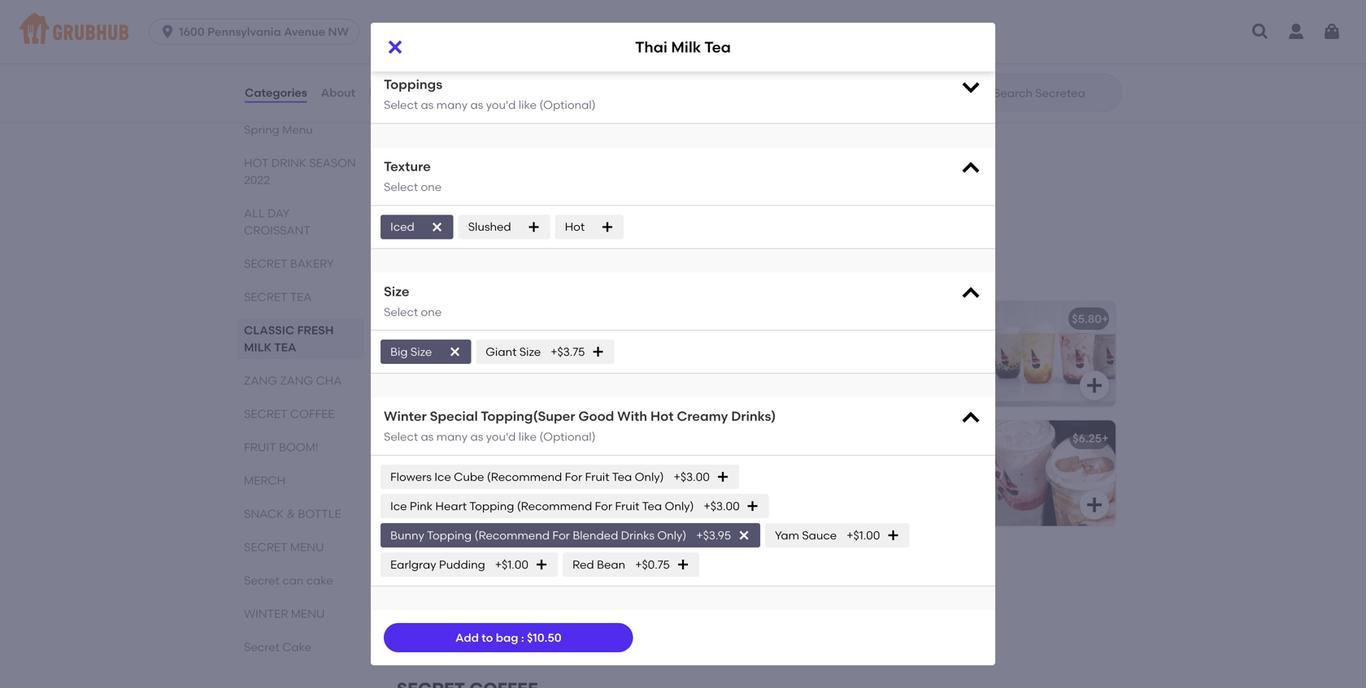 Task type: locate. For each thing, give the bounding box(es) containing it.
winter
[[384, 409, 427, 425]]

ice left cube
[[434, 470, 451, 484]]

select inside size select one
[[384, 305, 418, 319]]

bunny topping (recommend for blended drinks only)
[[390, 529, 687, 543]]

1 horizontal spatial size
[[411, 345, 432, 359]]

+$0.75 right almond milk
[[602, 13, 636, 27]]

select inside texture select one
[[384, 180, 418, 194]]

1 (optional) from the top
[[539, 98, 596, 112]]

4 select from the top
[[384, 430, 418, 444]]

+$0.75 left taro
[[734, 13, 768, 27]]

1 one from the top
[[421, 180, 442, 194]]

select inside the toppings select as many as you'd like (optional)
[[384, 98, 418, 112]]

topping down oero
[[410, 455, 453, 469]]

fruit up drinks
[[615, 500, 640, 513]]

cha
[[510, 263, 550, 284], [316, 374, 342, 388]]

secret down croissant
[[244, 257, 287, 271]]

slushed
[[468, 220, 511, 234]]

tea inside classic fresh milk tea
[[274, 341, 296, 355]]

1 vertical spatial many
[[436, 430, 468, 444]]

1 vertical spatial thai milk tea
[[410, 135, 482, 149]]

as
[[421, 98, 434, 112], [470, 98, 483, 112], [421, 430, 434, 444], [470, 430, 483, 444]]

cha up coffee
[[316, 374, 342, 388]]

2 many from the top
[[436, 430, 468, 444]]

0 vertical spatial many
[[436, 98, 468, 112]]

secret down snack
[[244, 541, 287, 555]]

main navigation navigation
[[0, 0, 1366, 63]]

0 vertical spatial fruit
[[585, 470, 610, 484]]

2 horizontal spatial size
[[519, 345, 541, 359]]

$5.80 for strawberry dirty milk
[[708, 551, 738, 565]]

topping down earlgray pudding on the bottom left
[[410, 574, 453, 588]]

all day croissant
[[244, 207, 310, 237]]

menu up cake
[[291, 607, 325, 621]]

included! for oero dirty milk
[[477, 455, 528, 469]]

menu for winter menu
[[291, 607, 325, 621]]

included! for strawberry dirty milk
[[477, 574, 528, 588]]

reviews
[[369, 86, 415, 99]]

topping for strawberry dirty milk
[[410, 574, 453, 588]]

1 vertical spatial one
[[421, 305, 442, 319]]

topping not included! up sauce
[[774, 455, 892, 469]]

1 vertical spatial dirty
[[440, 432, 467, 446]]

+$0.75 right oat milk
[[446, 13, 480, 27]]

milk
[[414, 13, 436, 27], [570, 13, 592, 27], [703, 13, 724, 27], [831, 13, 852, 27], [449, 15, 471, 29], [802, 15, 824, 29], [671, 38, 701, 56], [437, 135, 460, 149], [546, 312, 568, 326], [470, 432, 492, 446], [504, 551, 526, 565]]

secret left can
[[244, 574, 280, 588]]

select
[[384, 98, 418, 112], [384, 180, 418, 194], [384, 305, 418, 319], [384, 430, 418, 444]]

milk right taro
[[802, 15, 824, 29]]

1600
[[179, 25, 205, 39]]

+$3.00 up +$3.95
[[704, 500, 740, 513]]

topping not included!
[[410, 158, 528, 172], [410, 455, 528, 469], [774, 455, 892, 469], [410, 574, 528, 588]]

secret down winter
[[244, 641, 280, 655]]

taro
[[774, 15, 799, 29]]

2 vertical spatial $5.80 +
[[708, 551, 744, 565]]

secret up the fruit
[[244, 407, 287, 421]]

topping up iced
[[410, 158, 453, 172]]

topping not included! down the pudding
[[410, 574, 528, 588]]

+$0.75 for almond milk
[[602, 13, 636, 27]]

1 secret from the top
[[244, 257, 287, 271]]

dirty right 'boba'
[[516, 312, 543, 326]]

(recommend
[[487, 470, 562, 484], [517, 500, 592, 513], [475, 529, 550, 543]]

secret coffee
[[244, 407, 335, 421]]

winter special topping(super good with hot creamy drinks) select as many as you'd like (optional)
[[384, 409, 776, 444]]

:
[[521, 631, 524, 645]]

many down "toppings"
[[436, 98, 468, 112]]

2 vertical spatial dirty
[[474, 551, 501, 565]]

2 one from the top
[[421, 305, 442, 319]]

0 vertical spatial like
[[519, 98, 537, 112]]

ice pink heart topping (recommend for fruit tea only)
[[390, 500, 694, 513]]

dirty down special
[[440, 432, 467, 446]]

svg image inside 1600 pennsylvania avenue nw 'button'
[[159, 24, 176, 40]]

yam
[[775, 529, 799, 543]]

not down the pudding
[[456, 574, 474, 588]]

0 vertical spatial tea
[[290, 290, 312, 304]]

secret up "toppings"
[[410, 15, 446, 29]]

(recommend down ice pink heart topping (recommend for fruit tea only)
[[475, 529, 550, 543]]

hot
[[565, 220, 585, 234], [650, 409, 674, 425]]

1 horizontal spatial hot
[[650, 409, 674, 425]]

zang zang cha up the sugar
[[397, 263, 550, 284]]

flowers ice cube (recommend for fruit tea only)
[[390, 470, 664, 484]]

0 vertical spatial +$3.00
[[674, 470, 710, 484]]

hot
[[244, 156, 269, 170]]

+$1.00 right sauce
[[847, 529, 880, 543]]

tea down 'classic'
[[274, 341, 296, 355]]

you'd
[[486, 98, 516, 112], [486, 430, 516, 444]]

secret for secret coffee
[[244, 407, 287, 421]]

+$3.95
[[696, 529, 731, 543]]

+ for thai milk tea image at the top of page
[[738, 135, 744, 149]]

2 horizontal spatial dirty
[[516, 312, 543, 326]]

zang up the secret coffee
[[280, 374, 313, 388]]

not up sauce
[[820, 455, 839, 469]]

0 vertical spatial cha
[[510, 263, 550, 284]]

1 vertical spatial +$1.00
[[495, 558, 529, 572]]

size for giant size
[[519, 345, 541, 359]]

+ for mango dirty milk "image"
[[1102, 312, 1109, 326]]

0 vertical spatial ice
[[434, 470, 451, 484]]

categories button
[[244, 63, 308, 122]]

for
[[565, 470, 582, 484], [595, 500, 612, 513], [552, 529, 570, 543]]

milk inside button
[[546, 312, 568, 326]]

topping up strawberry
[[427, 529, 472, 543]]

2 like from the top
[[519, 430, 537, 444]]

zang up brown
[[397, 263, 449, 284]]

0 vertical spatial thai
[[635, 38, 668, 56]]

+$0.75
[[446, 13, 480, 27], [602, 13, 636, 27], [734, 13, 768, 27], [635, 558, 670, 572]]

0 vertical spatial (optional)
[[539, 98, 596, 112]]

0 horizontal spatial fruit
[[585, 470, 610, 484]]

topping for thai milk tea
[[410, 158, 453, 172]]

1 vertical spatial you'd
[[486, 430, 516, 444]]

fruit down the winter special topping(super good with hot creamy drinks) select as many as you'd like (optional)
[[585, 470, 610, 484]]

for up blended on the bottom of page
[[595, 500, 612, 513]]

1 you'd from the top
[[486, 98, 516, 112]]

4 secret from the top
[[244, 541, 287, 555]]

1 vertical spatial like
[[519, 430, 537, 444]]

no milk
[[812, 13, 852, 27]]

included! for thai milk tea
[[477, 158, 528, 172]]

1 horizontal spatial zang zang cha
[[397, 263, 550, 284]]

0 horizontal spatial +$1.00
[[495, 558, 529, 572]]

one for size
[[421, 305, 442, 319]]

1 horizontal spatial thai
[[635, 38, 668, 56]]

one left the sugar
[[421, 305, 442, 319]]

ice
[[434, 470, 451, 484], [390, 500, 407, 513]]

&
[[287, 507, 295, 521]]

0 horizontal spatial size
[[384, 284, 410, 300]]

secret can cake
[[244, 574, 333, 588]]

1 horizontal spatial dirty
[[474, 551, 501, 565]]

2 vertical spatial only)
[[657, 529, 687, 543]]

0 vertical spatial you'd
[[486, 98, 516, 112]]

cake
[[306, 574, 333, 588]]

+$0.75 down drinks
[[635, 558, 670, 572]]

$5.80 for thai milk tea
[[708, 135, 738, 149]]

3 secret from the top
[[244, 407, 287, 421]]

2 vertical spatial for
[[552, 529, 570, 543]]

+$0.75 for oat milk
[[446, 13, 480, 27]]

1 like from the top
[[519, 98, 537, 112]]

dirty
[[516, 312, 543, 326], [440, 432, 467, 446], [474, 551, 501, 565]]

size inside size select one
[[384, 284, 410, 300]]

not
[[456, 158, 474, 172], [456, 455, 474, 469], [820, 455, 839, 469], [456, 574, 474, 588]]

1 horizontal spatial fruit
[[615, 500, 640, 513]]

(optional) inside the winter special topping(super good with hot creamy drinks) select as many as you'd like (optional)
[[539, 430, 596, 444]]

select inside the winter special topping(super good with hot creamy drinks) select as many as you'd like (optional)
[[384, 430, 418, 444]]

classic fresh milk tea
[[244, 324, 334, 355]]

$5.80
[[708, 135, 738, 149], [1072, 312, 1102, 326], [708, 551, 738, 565]]

2 (optional) from the top
[[539, 430, 596, 444]]

size for big size
[[411, 345, 432, 359]]

1 vertical spatial (optional)
[[539, 430, 596, 444]]

secret for secret bakery
[[244, 257, 287, 271]]

drinks
[[621, 529, 655, 543]]

+$1.00 down bunny topping (recommend for blended drinks only)
[[495, 558, 529, 572]]

size right giant
[[519, 345, 541, 359]]

+$3.00 down creamy
[[674, 470, 710, 484]]

0 vertical spatial $5.80 +
[[708, 135, 744, 149]]

0 vertical spatial one
[[421, 180, 442, 194]]

one inside size select one
[[421, 305, 442, 319]]

milk right no
[[831, 13, 852, 27]]

0 horizontal spatial dirty
[[440, 432, 467, 446]]

1 vertical spatial cha
[[316, 374, 342, 388]]

dirty right strawberry
[[474, 551, 501, 565]]

+$3.00 for flowers ice cube (recommend for fruit tea only)
[[674, 470, 710, 484]]

secret milk tea
[[410, 15, 494, 29]]

0 horizontal spatial ice
[[390, 500, 407, 513]]

+$1.00
[[847, 529, 880, 543], [495, 558, 529, 572]]

topping not included! up cube
[[410, 455, 528, 469]]

(recommend up bunny topping (recommend for blended drinks only)
[[517, 500, 592, 513]]

1 vertical spatial menu
[[291, 607, 325, 621]]

secret for secret can cake
[[244, 574, 280, 588]]

milk right oat milk
[[449, 15, 471, 29]]

not for oero dirty milk
[[456, 455, 474, 469]]

0 vertical spatial thai milk tea
[[635, 38, 731, 56]]

can
[[282, 574, 304, 588]]

0 vertical spatial hot
[[565, 220, 585, 234]]

milk down bunny topping (recommend for blended drinks only)
[[504, 551, 526, 565]]

1 vertical spatial secret
[[244, 574, 280, 588]]

select down 'texture'
[[384, 180, 418, 194]]

menu down bottle
[[290, 541, 324, 555]]

1 horizontal spatial +$1.00
[[847, 529, 880, 543]]

categories
[[245, 86, 307, 99]]

you'd inside the winter special topping(super good with hot creamy drinks) select as many as you'd like (optional)
[[486, 430, 516, 444]]

1 vertical spatial ice
[[390, 500, 407, 513]]

to
[[482, 631, 493, 645]]

0 vertical spatial $5.80
[[708, 135, 738, 149]]

secret tea
[[244, 290, 312, 304]]

earlgray
[[390, 558, 436, 572]]

select down "toppings"
[[384, 98, 418, 112]]

for up ice pink heart topping (recommend for fruit tea only)
[[565, 470, 582, 484]]

almond
[[524, 13, 568, 27]]

svg image
[[487, 14, 500, 27], [643, 14, 656, 27], [869, 14, 882, 27], [1251, 22, 1270, 41], [1322, 22, 1342, 41], [385, 37, 405, 57], [1085, 79, 1104, 99], [431, 221, 444, 234], [527, 221, 540, 234], [960, 282, 982, 305], [716, 471, 729, 484], [1085, 496, 1104, 515], [535, 559, 548, 572]]

milk right oat
[[414, 13, 436, 27]]

select up big on the bottom of the page
[[384, 305, 418, 319]]

included!
[[477, 158, 528, 172], [477, 455, 528, 469], [841, 455, 892, 469], [477, 574, 528, 588]]

(optional)
[[539, 98, 596, 112], [539, 430, 596, 444]]

+$0.75 for soy milk
[[734, 13, 768, 27]]

one inside texture select one
[[421, 180, 442, 194]]

size right big on the bottom of the page
[[411, 345, 432, 359]]

spring
[[244, 123, 280, 137]]

thai milk tea down soy
[[635, 38, 731, 56]]

topping
[[469, 500, 514, 513], [427, 529, 472, 543]]

zang zang cha up the secret coffee
[[244, 374, 342, 388]]

zang down milk
[[244, 374, 277, 388]]

milk up +$3.75 at the left
[[546, 312, 568, 326]]

tea down bakery
[[290, 290, 312, 304]]

pennsylvania
[[207, 25, 281, 39]]

1 horizontal spatial thai milk tea
[[635, 38, 731, 56]]

mango dirty milk image
[[994, 301, 1116, 407]]

1 horizontal spatial ice
[[434, 470, 451, 484]]

one down 'texture'
[[421, 180, 442, 194]]

not right texture select one
[[456, 158, 474, 172]]

oero
[[410, 432, 438, 446]]

2 select from the top
[[384, 180, 418, 194]]

2 vertical spatial secret
[[244, 641, 280, 655]]

taro milk tea image
[[994, 5, 1116, 110]]

0 vertical spatial +$1.00
[[847, 529, 880, 543]]

secret
[[410, 15, 446, 29], [244, 574, 280, 588], [244, 641, 280, 655]]

topping for oero dirty milk
[[410, 455, 453, 469]]

+$0.75 for red bean
[[635, 558, 670, 572]]

thai milk tea up 'texture'
[[410, 135, 482, 149]]

+$3.00 for ice pink heart topping (recommend for fruit tea only)
[[704, 500, 740, 513]]

tea
[[290, 290, 312, 304], [274, 341, 296, 355]]

brown sugar boba dirty milk
[[410, 312, 568, 326]]

1600 pennsylvania avenue nw button
[[149, 19, 366, 45]]

flowers
[[390, 470, 432, 484]]

1600 pennsylvania avenue nw
[[179, 25, 349, 39]]

strawberry dirty milk
[[410, 551, 526, 565]]

3 select from the top
[[384, 305, 418, 319]]

tea
[[474, 15, 494, 29], [827, 15, 847, 29], [704, 38, 731, 56], [462, 135, 482, 149], [612, 470, 632, 484], [642, 500, 662, 513]]

$5.80 +
[[708, 135, 744, 149], [1072, 312, 1109, 326], [708, 551, 744, 565]]

avenue
[[284, 25, 325, 39]]

secret for secret menu
[[244, 541, 287, 555]]

$6.25 +
[[1073, 432, 1109, 446]]

cha up 'boba'
[[510, 263, 550, 284]]

topping not included! up the slushed
[[410, 158, 528, 172]]

secret for secret tea
[[244, 290, 287, 304]]

0 vertical spatial dirty
[[516, 312, 543, 326]]

2 secret from the top
[[244, 290, 287, 304]]

creamy
[[677, 409, 728, 425]]

0 vertical spatial secret
[[410, 15, 446, 29]]

croissant
[[244, 224, 310, 237]]

not for strawberry dirty milk
[[456, 574, 474, 588]]

thai milk tea
[[635, 38, 731, 56], [410, 135, 482, 149]]

1 vertical spatial thai
[[410, 135, 434, 149]]

dirty for strawberry dirty milk
[[474, 551, 501, 565]]

0 vertical spatial topping
[[469, 500, 514, 513]]

1 vertical spatial +$3.00
[[704, 500, 740, 513]]

1 vertical spatial fruit
[[615, 500, 640, 513]]

1 vertical spatial tea
[[274, 341, 296, 355]]

2 vertical spatial $5.80
[[708, 551, 738, 565]]

milk up texture select one
[[437, 135, 460, 149]]

0 horizontal spatial hot
[[565, 220, 585, 234]]

topping not included! for strawberry dirty milk
[[410, 574, 528, 588]]

not up cube
[[456, 455, 474, 469]]

secret up 'classic'
[[244, 290, 287, 304]]

+ for peanut butter lotus dirty milk image
[[1102, 432, 1109, 446]]

topping down cube
[[469, 500, 514, 513]]

0 vertical spatial zang zang cha
[[397, 263, 550, 284]]

one for texture
[[421, 180, 442, 194]]

1 many from the top
[[436, 98, 468, 112]]

add
[[455, 631, 479, 645]]

1 select from the top
[[384, 98, 418, 112]]

topping not included! for oero dirty milk
[[410, 455, 528, 469]]

bottle
[[298, 507, 341, 521]]

size up big on the bottom of the page
[[384, 284, 410, 300]]

like inside the toppings select as many as you'd like (optional)
[[519, 98, 537, 112]]

size
[[384, 284, 410, 300], [411, 345, 432, 359], [519, 345, 541, 359]]

for left blended on the bottom of page
[[552, 529, 570, 543]]

1 horizontal spatial cha
[[510, 263, 550, 284]]

svg image
[[775, 14, 788, 27], [159, 24, 176, 40], [960, 75, 982, 98], [721, 79, 740, 99], [960, 157, 982, 180], [721, 199, 740, 218], [601, 221, 614, 234], [448, 346, 461, 359], [591, 346, 604, 359], [1085, 376, 1104, 396], [960, 408, 982, 430], [721, 496, 740, 515], [746, 500, 759, 513], [738, 529, 751, 542], [887, 529, 900, 542], [676, 559, 689, 572]]

1 vertical spatial hot
[[650, 409, 674, 425]]

(recommend up ice pink heart topping (recommend for fruit tea only)
[[487, 470, 562, 484]]

select down winter
[[384, 430, 418, 444]]

many down special
[[436, 430, 468, 444]]

2 you'd from the top
[[486, 430, 516, 444]]

about
[[321, 86, 355, 99]]

0 vertical spatial menu
[[290, 541, 324, 555]]

(optional) inside the toppings select as many as you'd like (optional)
[[539, 98, 596, 112]]

1 vertical spatial zang zang cha
[[244, 374, 342, 388]]

select for texture
[[384, 180, 418, 194]]

ice left pink
[[390, 500, 407, 513]]

zang
[[397, 263, 449, 284], [453, 263, 506, 284], [244, 374, 277, 388], [280, 374, 313, 388]]

add to bag : $10.50
[[455, 631, 562, 645]]



Task type: vqa. For each thing, say whether or not it's contained in the screenshot.
DRINK
yes



Task type: describe. For each thing, give the bounding box(es) containing it.
$6.25
[[1073, 432, 1102, 446]]

classic
[[244, 324, 294, 337]]

many inside the winter special topping(super good with hot creamy drinks) select as many as you'd like (optional)
[[436, 430, 468, 444]]

Search Secretea search field
[[992, 85, 1117, 101]]

reviews button
[[368, 63, 415, 122]]

no
[[812, 13, 828, 27]]

0 vertical spatial only)
[[635, 470, 664, 484]]

day
[[268, 207, 290, 220]]

season
[[309, 156, 356, 170]]

tea inside button
[[827, 15, 847, 29]]

secret milk tea image
[[629, 5, 751, 110]]

heart
[[435, 500, 467, 513]]

giant size
[[486, 345, 541, 359]]

secret for secret milk tea
[[410, 15, 446, 29]]

1 vertical spatial only)
[[665, 500, 694, 513]]

0 horizontal spatial thai milk tea
[[410, 135, 482, 149]]

about button
[[320, 63, 356, 122]]

winter
[[244, 607, 288, 621]]

$10.50
[[527, 631, 562, 645]]

+$1.00 for yam sauce
[[847, 529, 880, 543]]

$5.55 +
[[708, 15, 744, 29]]

spring menu
[[244, 123, 313, 137]]

topping not included! for thai milk tea
[[410, 158, 528, 172]]

milk
[[244, 341, 272, 355]]

0 horizontal spatial thai
[[410, 135, 434, 149]]

secret for secret cake
[[244, 641, 280, 655]]

2 vertical spatial (recommend
[[475, 529, 550, 543]]

bag
[[496, 631, 518, 645]]

many inside the toppings select as many as you'd like (optional)
[[436, 98, 468, 112]]

milk down soy
[[671, 38, 701, 56]]

snack & bottle
[[244, 507, 341, 521]]

texture
[[384, 159, 431, 174]]

iced
[[390, 220, 415, 234]]

milk down special
[[470, 432, 492, 446]]

1 vertical spatial $5.80 +
[[1072, 312, 1109, 326]]

size select one
[[384, 284, 442, 319]]

good
[[578, 409, 614, 425]]

boom!
[[279, 441, 318, 455]]

strawberry dirty milk image
[[629, 540, 751, 646]]

hot drink season 2022
[[244, 156, 356, 187]]

$5.80 + for thai milk tea
[[708, 135, 744, 149]]

cake
[[282, 641, 312, 655]]

select for toppings
[[384, 98, 418, 112]]

oero dirty milk image
[[629, 421, 751, 527]]

+ for strawberry dirty milk image
[[738, 551, 744, 565]]

0 horizontal spatial cha
[[316, 374, 342, 388]]

zang up brown sugar boba dirty milk
[[453, 263, 506, 284]]

0 horizontal spatial zang zang cha
[[244, 374, 342, 388]]

winter menu
[[244, 607, 325, 621]]

$5.80 + for strawberry dirty milk
[[708, 551, 744, 565]]

menu for secret menu
[[290, 541, 324, 555]]

you'd inside the toppings select as many as you'd like (optional)
[[486, 98, 516, 112]]

boba
[[484, 312, 513, 326]]

0 vertical spatial (recommend
[[487, 470, 562, 484]]

secret bakery
[[244, 257, 334, 271]]

+$1.00 for earlgray pudding
[[495, 558, 529, 572]]

big
[[390, 345, 408, 359]]

snack
[[244, 507, 284, 521]]

bakery
[[290, 257, 334, 271]]

select for size
[[384, 305, 418, 319]]

texture select one
[[384, 159, 442, 194]]

thai milk tea image
[[629, 124, 751, 230]]

0 vertical spatial for
[[565, 470, 582, 484]]

+ for secret milk tea image
[[738, 15, 744, 29]]

topping(super
[[481, 409, 575, 425]]

yam sauce
[[775, 529, 837, 543]]

soy milk
[[680, 13, 724, 27]]

1 vertical spatial $5.80
[[1072, 312, 1102, 326]]

big size
[[390, 345, 432, 359]]

topping down drinks)
[[774, 455, 818, 469]]

sauce
[[802, 529, 837, 543]]

with
[[617, 409, 647, 425]]

brown sugar boba dirty milk image
[[629, 301, 751, 407]]

giant
[[486, 345, 517, 359]]

2022
[[244, 173, 270, 187]]

not for thai milk tea
[[456, 158, 474, 172]]

secret menu
[[244, 541, 324, 555]]

milk right soy
[[703, 13, 724, 27]]

1 vertical spatial topping
[[427, 529, 472, 543]]

nw
[[328, 25, 349, 39]]

bunny
[[390, 529, 424, 543]]

hot inside the winter special topping(super good with hot creamy drinks) select as many as you'd like (optional)
[[650, 409, 674, 425]]

toppings select as many as you'd like (optional)
[[384, 77, 596, 112]]

fresh
[[297, 324, 334, 337]]

1 vertical spatial for
[[595, 500, 612, 513]]

search icon image
[[968, 83, 987, 102]]

sugar
[[448, 312, 481, 326]]

pink
[[410, 500, 433, 513]]

soy
[[680, 13, 700, 27]]

cube
[[454, 470, 484, 484]]

red bean
[[572, 558, 625, 572]]

1 vertical spatial (recommend
[[517, 500, 592, 513]]

pudding
[[439, 558, 485, 572]]

blended
[[573, 529, 618, 543]]

milk inside button
[[802, 15, 824, 29]]

menu
[[282, 123, 313, 137]]

special
[[430, 409, 478, 425]]

drinks)
[[731, 409, 776, 425]]

earlgray pudding
[[390, 558, 485, 572]]

like inside the winter special topping(super good with hot creamy drinks) select as many as you'd like (optional)
[[519, 430, 537, 444]]

brown sugar boba dirty milk button
[[400, 301, 751, 407]]

all
[[244, 207, 265, 220]]

bean
[[597, 558, 625, 572]]

peanut butter lotus dirty milk image
[[994, 421, 1116, 527]]

milk right almond
[[570, 13, 592, 27]]

coffee
[[290, 407, 335, 421]]

brown
[[410, 312, 445, 326]]

fruit boom!
[[244, 441, 318, 455]]

oat
[[390, 13, 412, 27]]

dirty inside button
[[516, 312, 543, 326]]

red
[[572, 558, 594, 572]]

drink
[[271, 156, 307, 170]]

dirty for oero dirty milk
[[440, 432, 467, 446]]

secret cake
[[244, 641, 312, 655]]

merch
[[244, 474, 286, 488]]



